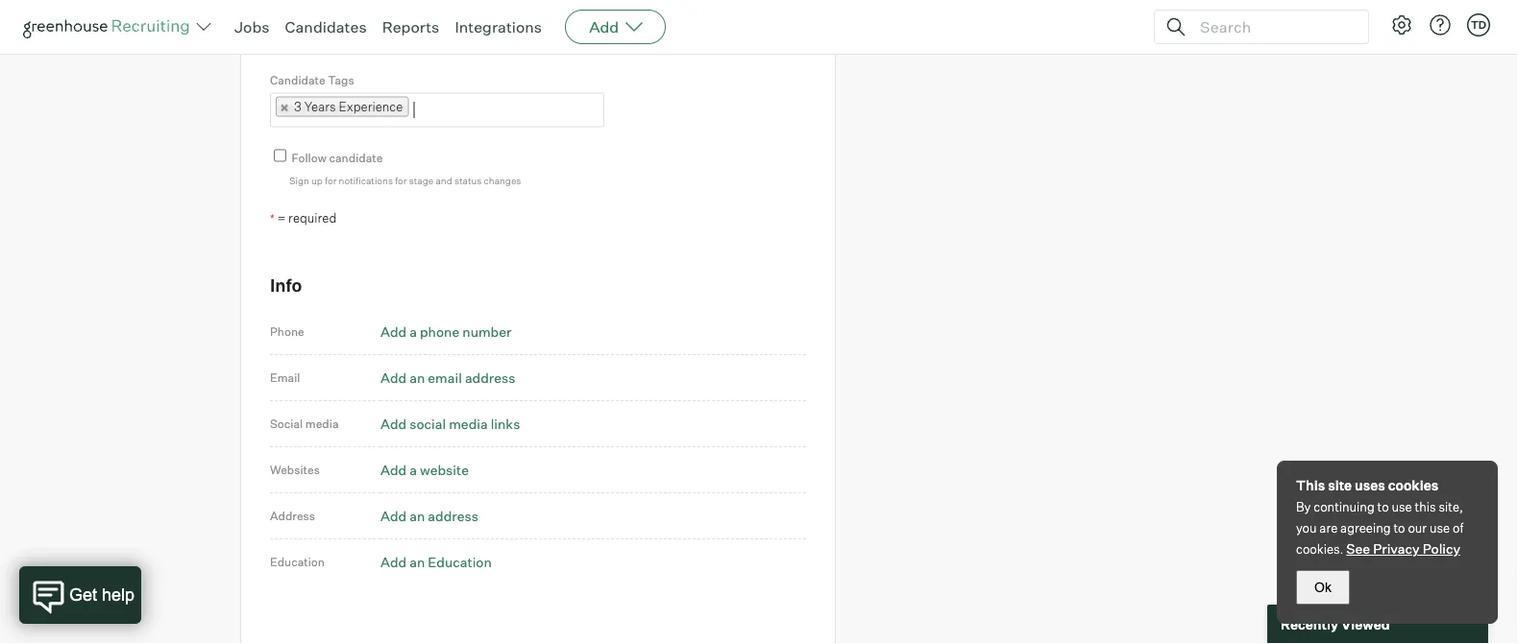 Task type: vqa. For each thing, say whether or not it's contained in the screenshot.
1st (GMT- from the bottom of the list box containing (GMT-10:00) Hawaii
no



Task type: locate. For each thing, give the bounding box(es) containing it.
experience
[[339, 99, 403, 114]]

add an education
[[380, 554, 492, 571]]

tags
[[328, 73, 354, 87]]

0 vertical spatial an
[[409, 369, 425, 386]]

email
[[270, 371, 300, 385]]

an left 'email'
[[409, 369, 425, 386]]

1 horizontal spatial education
[[428, 554, 492, 571]]

education
[[428, 554, 492, 571], [270, 555, 325, 570]]

privacy
[[1373, 541, 1420, 558]]

address right 'email'
[[465, 369, 515, 386]]

1 vertical spatial a
[[409, 462, 417, 478]]

status
[[454, 174, 482, 186]]

this
[[1296, 478, 1325, 494]]

site,
[[1439, 500, 1463, 515]]

for right up
[[325, 174, 337, 186]]

use left this
[[1392, 500, 1412, 515]]

sign up for notifications for stage and status changes
[[289, 174, 521, 186]]

follow candidate
[[292, 150, 383, 165]]

an
[[409, 369, 425, 386], [409, 508, 425, 524], [409, 554, 425, 571]]

candidates link
[[285, 17, 367, 37]]

to
[[1377, 500, 1389, 515], [1394, 521, 1405, 536]]

a for phone
[[409, 323, 417, 340]]

0 horizontal spatial use
[[1392, 500, 1412, 515]]

0 vertical spatial use
[[1392, 500, 1412, 515]]

td button
[[1467, 13, 1490, 37]]

viewed
[[1341, 616, 1390, 633]]

a left website
[[409, 462, 417, 478]]

configure image
[[1390, 13, 1413, 37]]

0 horizontal spatial for
[[325, 174, 337, 186]]

integrations link
[[455, 17, 542, 37]]

add an address link
[[380, 508, 478, 524]]

social
[[409, 415, 446, 432]]

site
[[1328, 478, 1352, 494]]

candidate
[[270, 73, 325, 87]]

reports
[[382, 17, 439, 37]]

2 for from the left
[[395, 174, 407, 186]]

0 horizontal spatial media
[[305, 417, 339, 431]]

0 vertical spatial to
[[1377, 500, 1389, 515]]

an down add a website
[[409, 508, 425, 524]]

add an education link
[[380, 554, 492, 571]]

media left the links
[[449, 415, 488, 432]]

1 vertical spatial to
[[1394, 521, 1405, 536]]

use
[[1392, 500, 1412, 515], [1430, 521, 1450, 536]]

this site uses cookies
[[1296, 478, 1438, 494]]

candidates
[[285, 17, 367, 37]]

education down the address
[[270, 555, 325, 570]]

continuing
[[1314, 500, 1375, 515]]

add an email address
[[380, 369, 515, 386]]

a
[[409, 323, 417, 340], [409, 462, 417, 478]]

follow
[[292, 150, 327, 165]]

sign
[[289, 174, 309, 186]]

=
[[277, 210, 286, 226]]

0 horizontal spatial education
[[270, 555, 325, 570]]

use left of
[[1430, 521, 1450, 536]]

1 horizontal spatial to
[[1394, 521, 1405, 536]]

an for education
[[409, 554, 425, 571]]

recently
[[1281, 616, 1338, 633]]

address
[[270, 509, 315, 524]]

a left phone
[[409, 323, 417, 340]]

3 an from the top
[[409, 554, 425, 571]]

up
[[311, 174, 323, 186]]

add for add social media links
[[380, 415, 407, 432]]

Follow candidate checkbox
[[274, 149, 286, 162]]

to down uses
[[1377, 500, 1389, 515]]

greenhouse recruiting image
[[23, 15, 196, 38]]

3
[[294, 99, 301, 114]]

stage
[[409, 174, 434, 186]]

1 vertical spatial use
[[1430, 521, 1450, 536]]

media right the 'social'
[[305, 417, 339, 431]]

2 a from the top
[[409, 462, 417, 478]]

recently viewed
[[1281, 616, 1390, 633]]

ok
[[1314, 580, 1332, 595]]

1 an from the top
[[409, 369, 425, 386]]

education down add an address link
[[428, 554, 492, 571]]

agreeing
[[1340, 521, 1391, 536]]

for
[[325, 174, 337, 186], [395, 174, 407, 186]]

see
[[1346, 541, 1370, 558]]

* = required
[[270, 210, 337, 226]]

1 a from the top
[[409, 323, 417, 340]]

add
[[589, 17, 619, 37], [380, 323, 407, 340], [380, 369, 407, 386], [380, 415, 407, 432], [380, 462, 407, 478], [380, 508, 407, 524], [380, 554, 407, 571]]

an down add an address link
[[409, 554, 425, 571]]

by
[[1296, 500, 1311, 515]]

reports link
[[382, 17, 439, 37]]

1 vertical spatial an
[[409, 508, 425, 524]]

phone
[[420, 323, 459, 340]]

social media
[[270, 417, 339, 431]]

1 horizontal spatial for
[[395, 174, 407, 186]]

to left 'our'
[[1394, 521, 1405, 536]]

add inside popup button
[[589, 17, 619, 37]]

2 vertical spatial an
[[409, 554, 425, 571]]

add social media links
[[380, 415, 520, 432]]

add for add an email address
[[380, 369, 407, 386]]

add for add an address
[[380, 508, 407, 524]]

add a phone number
[[380, 323, 512, 340]]

0 vertical spatial address
[[465, 369, 515, 386]]

media
[[449, 415, 488, 432], [305, 417, 339, 431]]

cookies.
[[1296, 542, 1344, 557]]

0 horizontal spatial to
[[1377, 500, 1389, 515]]

2 an from the top
[[409, 508, 425, 524]]

0 vertical spatial a
[[409, 323, 417, 340]]

for left stage
[[395, 174, 407, 186]]

phone
[[270, 325, 304, 339]]

*
[[270, 211, 275, 226]]

address
[[465, 369, 515, 386], [428, 508, 478, 524]]

address down website
[[428, 508, 478, 524]]

ok button
[[1296, 571, 1350, 605]]

None text field
[[409, 94, 597, 125]]



Task type: describe. For each thing, give the bounding box(es) containing it.
Notes text field
[[270, 0, 606, 52]]

add social media links link
[[380, 415, 520, 432]]

an for email
[[409, 369, 425, 386]]

years
[[304, 99, 336, 114]]

required
[[288, 210, 337, 226]]

add for add a website
[[380, 462, 407, 478]]

jobs link
[[234, 17, 270, 37]]

add an email address link
[[380, 369, 515, 386]]

by continuing to use this site, you are agreeing to our use of cookies.
[[1296, 500, 1464, 557]]

jobs
[[234, 17, 270, 37]]

add an address
[[380, 508, 478, 524]]

1 vertical spatial address
[[428, 508, 478, 524]]

add a website link
[[380, 462, 469, 478]]

candidate
[[329, 150, 383, 165]]

cookies
[[1388, 478, 1438, 494]]

website
[[420, 462, 469, 478]]

1 for from the left
[[325, 174, 337, 186]]

number
[[462, 323, 512, 340]]

social
[[270, 417, 303, 431]]

this
[[1415, 500, 1436, 515]]

candidate tags
[[270, 73, 354, 87]]

integrations
[[455, 17, 542, 37]]

see privacy policy
[[1346, 541, 1460, 558]]

Search text field
[[1195, 13, 1351, 41]]

are
[[1319, 521, 1338, 536]]

add for add
[[589, 17, 619, 37]]

add for add an education
[[380, 554, 407, 571]]

add a phone number link
[[380, 323, 512, 340]]

and
[[436, 174, 452, 186]]

notifications
[[339, 174, 393, 186]]

email
[[428, 369, 462, 386]]

links
[[491, 415, 520, 432]]

uses
[[1355, 478, 1385, 494]]

policy
[[1423, 541, 1460, 558]]

websites
[[270, 463, 320, 477]]

an for address
[[409, 508, 425, 524]]

add button
[[565, 10, 666, 44]]

of
[[1453, 521, 1464, 536]]

changes
[[484, 174, 521, 186]]

1 horizontal spatial media
[[449, 415, 488, 432]]

you
[[1296, 521, 1317, 536]]

add a website
[[380, 462, 469, 478]]

1 horizontal spatial use
[[1430, 521, 1450, 536]]

add for add a phone number
[[380, 323, 407, 340]]

see privacy policy link
[[1346, 541, 1460, 558]]

td
[[1471, 18, 1486, 31]]

info
[[270, 275, 302, 296]]

a for website
[[409, 462, 417, 478]]

3 years experience
[[294, 99, 403, 114]]

td button
[[1463, 10, 1494, 40]]

our
[[1408, 521, 1427, 536]]



